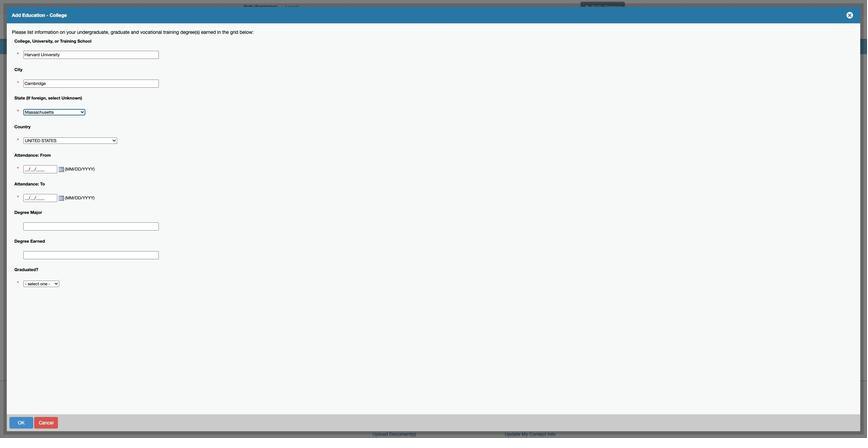 Task type: describe. For each thing, give the bounding box(es) containing it.
illinois department of financial and professional regulation image
[[241, 15, 395, 37]]



Task type: locate. For each thing, give the bounding box(es) containing it.
shopping cart image
[[585, 5, 589, 9]]

delete this row image
[[153, 88, 159, 93]]

None text field
[[23, 194, 57, 202], [23, 223, 159, 231], [23, 251, 159, 259], [23, 194, 57, 202], [23, 223, 159, 231], [23, 251, 159, 259]]

None image field
[[57, 167, 64, 173], [57, 196, 64, 201], [57, 167, 64, 173], [57, 196, 64, 201]]

None button
[[9, 417, 33, 429], [34, 417, 58, 429], [142, 417, 170, 429], [171, 417, 190, 429], [811, 417, 853, 429], [9, 417, 33, 429], [34, 417, 58, 429], [142, 417, 170, 429], [171, 417, 190, 429], [811, 417, 853, 429]]

close window image
[[845, 10, 856, 21], [845, 10, 856, 21]]

None text field
[[23, 51, 159, 59], [23, 80, 159, 88], [23, 165, 57, 174], [23, 51, 159, 59], [23, 80, 159, 88], [23, 165, 57, 174]]



